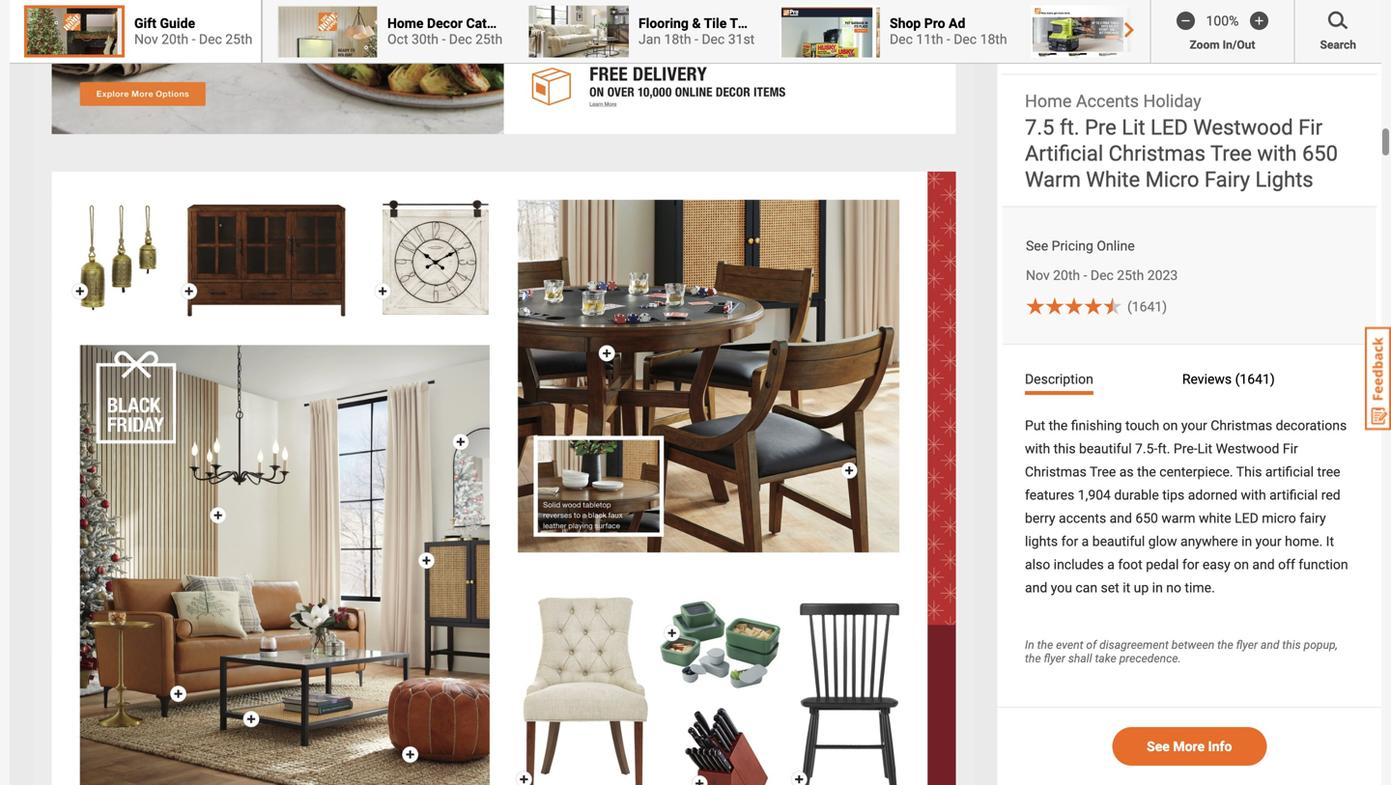 Task type: vqa. For each thing, say whether or not it's contained in the screenshot.
FEEDBACK LINK image
yes



Task type: describe. For each thing, give the bounding box(es) containing it.
feedback link image
[[1365, 327, 1391, 431]]



